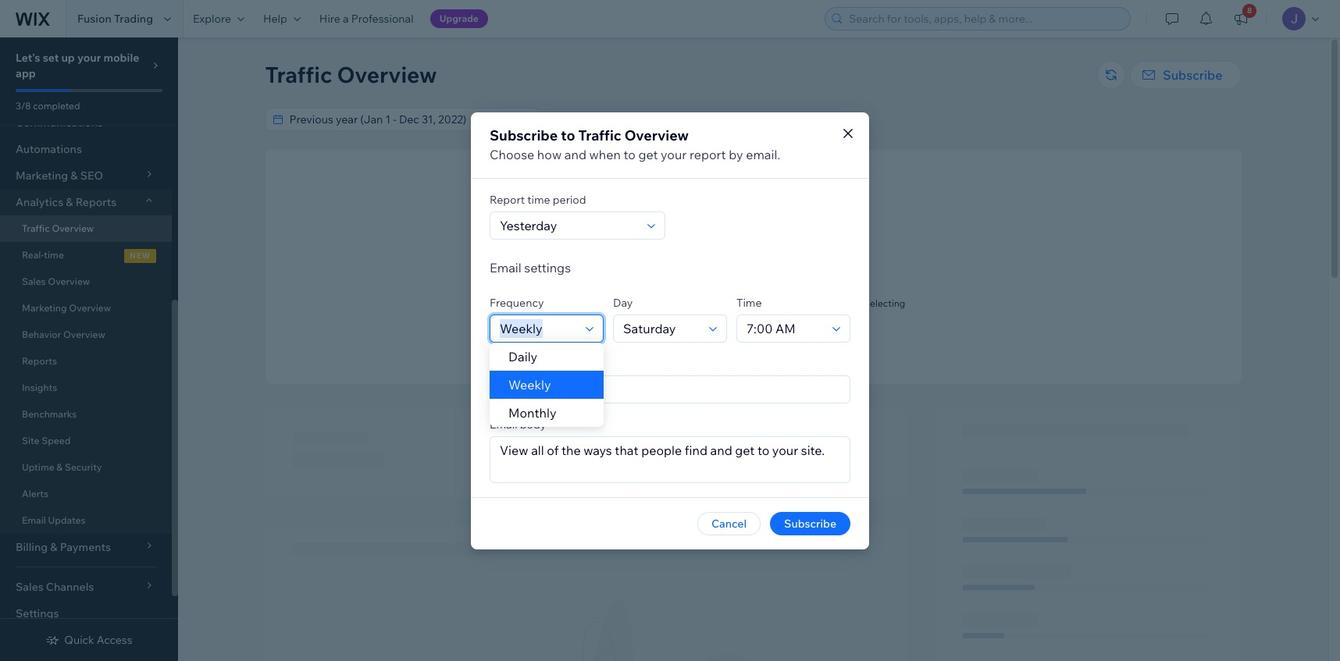 Task type: vqa. For each thing, say whether or not it's contained in the screenshot.
Let'S
yes



Task type: describe. For each thing, give the bounding box(es) containing it.
day
[[613, 296, 633, 310]]

email subject
[[490, 357, 558, 371]]

analytics
[[16, 195, 63, 209]]

sales overview
[[22, 276, 90, 288]]

3/8
[[16, 100, 31, 112]]

automations link
[[0, 136, 172, 163]]

not
[[706, 279, 725, 293]]

let's
[[16, 51, 40, 65]]

like
[[629, 298, 644, 309]]

how
[[537, 146, 562, 162]]

overview for sales overview link
[[48, 276, 90, 288]]

settings
[[524, 260, 571, 275]]

1 horizontal spatial subscribe
[[784, 517, 837, 531]]

not enough traffic looks like your site didn't have any traffic on those dates. try selecting another time period.
[[601, 279, 906, 321]]

& for analytics
[[66, 195, 73, 209]]

overview for traffic overview link
[[52, 223, 94, 234]]

updates
[[48, 515, 86, 527]]

monthly
[[509, 405, 557, 421]]

overview inside subscribe to traffic overview choose how and when to get your report by email.
[[625, 126, 689, 144]]

dates.
[[821, 298, 848, 309]]

help button
[[254, 0, 310, 38]]

site
[[668, 298, 684, 309]]

alerts link
[[0, 481, 172, 508]]

compared to previous period (jan 1 - dec 31, 2021)
[[543, 113, 799, 127]]

behavior overview
[[22, 329, 105, 341]]

email settings
[[490, 260, 571, 275]]

report
[[490, 193, 525, 207]]

upgrade button
[[430, 9, 488, 28]]

insights
[[22, 382, 57, 394]]

Report time period field
[[495, 212, 643, 239]]

31,
[[754, 113, 768, 127]]

hire for hire a marketing expert
[[703, 336, 721, 348]]

on
[[781, 298, 793, 309]]

time for report
[[527, 193, 551, 207]]

cancel button
[[698, 512, 761, 536]]

weekly
[[509, 377, 551, 393]]

behavior overview link
[[0, 322, 172, 348]]

a for marketing
[[723, 336, 728, 348]]

report time period
[[490, 193, 586, 207]]

0 horizontal spatial subscribe button
[[770, 512, 851, 536]]

8
[[1248, 5, 1253, 16]]

Search for tools, apps, help & more... field
[[845, 8, 1126, 30]]

email for email settings
[[490, 260, 522, 275]]

email for email subject
[[490, 357, 518, 371]]

3/8 completed
[[16, 100, 80, 112]]

alerts
[[22, 488, 48, 500]]

page skeleton image
[[265, 408, 1242, 662]]

hire a professional link
[[310, 0, 423, 38]]

frequency
[[490, 296, 544, 310]]

1 vertical spatial traffic
[[753, 298, 779, 309]]

1 horizontal spatial traffic
[[265, 61, 332, 88]]

weekly option
[[490, 371, 604, 399]]

marketing overview
[[22, 302, 111, 314]]

completed
[[33, 100, 80, 112]]

and
[[565, 146, 587, 162]]

reports inside reports link
[[22, 355, 57, 367]]

site speed
[[22, 435, 71, 447]]

settings link
[[0, 601, 172, 627]]

time
[[737, 296, 762, 310]]

cancel
[[712, 517, 747, 531]]

hire a marketing expert link
[[703, 335, 805, 349]]

explore
[[193, 12, 231, 26]]

fusion trading
[[77, 12, 153, 26]]

body
[[520, 418, 546, 432]]

to for traffic
[[561, 126, 575, 144]]

benchmarks
[[22, 409, 77, 420]]

try
[[850, 298, 864, 309]]

uptime & security
[[22, 462, 102, 473]]

email for email body
[[490, 418, 518, 432]]

to for previous
[[598, 113, 608, 127]]

choose
[[490, 146, 535, 162]]

Email subject field
[[495, 376, 845, 403]]

app
[[16, 66, 36, 80]]

marketing overview link
[[0, 295, 172, 322]]

subscribe inside subscribe to traffic overview choose how and when to get your report by email.
[[490, 126, 558, 144]]

period.
[[767, 309, 798, 321]]

(jan
[[693, 113, 716, 127]]

subscribe to traffic overview choose how and when to get your report by email.
[[490, 126, 781, 162]]

insights link
[[0, 375, 172, 402]]

0 vertical spatial traffic
[[770, 279, 802, 293]]

Time field
[[742, 315, 828, 342]]

0 horizontal spatial period
[[553, 193, 586, 207]]

overview for behavior overview link
[[63, 329, 105, 341]]

daily
[[509, 349, 538, 365]]



Task type: locate. For each thing, give the bounding box(es) containing it.
email updates link
[[0, 508, 172, 534]]

traffic
[[265, 61, 332, 88], [579, 126, 622, 144], [22, 223, 50, 234]]

your inside the let's set up your mobile app
[[77, 51, 101, 65]]

analytics & reports button
[[0, 189, 172, 216]]

a left "marketing"
[[723, 336, 728, 348]]

have
[[713, 298, 734, 309]]

upgrade
[[440, 13, 479, 24]]

another
[[709, 309, 743, 321]]

0 vertical spatial time
[[527, 193, 551, 207]]

your
[[77, 51, 101, 65], [661, 146, 687, 162], [646, 298, 666, 309]]

didn't
[[686, 298, 711, 309]]

your right up
[[77, 51, 101, 65]]

email left body
[[490, 418, 518, 432]]

overview down marketing overview link
[[63, 329, 105, 341]]

1 vertical spatial reports
[[22, 355, 57, 367]]

period
[[657, 113, 690, 127], [553, 193, 586, 207]]

1 vertical spatial a
[[723, 336, 728, 348]]

reports up insights
[[22, 355, 57, 367]]

1 vertical spatial hire
[[703, 336, 721, 348]]

overview for marketing overview link
[[69, 302, 111, 314]]

reports up traffic overview link
[[76, 195, 117, 209]]

0 vertical spatial period
[[657, 113, 690, 127]]

reports inside analytics & reports popup button
[[76, 195, 117, 209]]

Email body text field
[[491, 437, 850, 482]]

overview down professional
[[337, 61, 437, 88]]

1 horizontal spatial hire
[[703, 336, 721, 348]]

traffic left the on
[[753, 298, 779, 309]]

0 vertical spatial hire
[[319, 12, 341, 26]]

looks
[[601, 298, 627, 309]]

time for real-
[[44, 249, 64, 261]]

reports link
[[0, 348, 172, 375]]

traffic overview link
[[0, 216, 172, 242]]

a left professional
[[343, 12, 349, 26]]

1
[[718, 113, 723, 127]]

email
[[490, 260, 522, 275], [490, 357, 518, 371], [490, 418, 518, 432], [22, 515, 46, 527]]

subscribe
[[1163, 67, 1223, 83], [490, 126, 558, 144], [784, 517, 837, 531]]

time inside not enough traffic looks like your site didn't have any traffic on those dates. try selecting another time period.
[[745, 309, 765, 321]]

analytics & reports
[[16, 195, 117, 209]]

time up sales overview
[[44, 249, 64, 261]]

2 vertical spatial time
[[745, 309, 765, 321]]

traffic down the help button
[[265, 61, 332, 88]]

1 vertical spatial &
[[56, 462, 63, 473]]

1 horizontal spatial reports
[[76, 195, 117, 209]]

uptime & security link
[[0, 455, 172, 481]]

1 vertical spatial period
[[553, 193, 586, 207]]

new
[[130, 251, 151, 261]]

0 vertical spatial your
[[77, 51, 101, 65]]

expert
[[776, 336, 805, 348]]

& inside "link"
[[56, 462, 63, 473]]

help
[[263, 12, 287, 26]]

hire a professional
[[319, 12, 414, 26]]

email up weekly
[[490, 357, 518, 371]]

your inside subscribe to traffic overview choose how and when to get your report by email.
[[661, 146, 687, 162]]

to left 'previous'
[[598, 113, 608, 127]]

overview down analytics & reports on the left
[[52, 223, 94, 234]]

fusion
[[77, 12, 112, 26]]

automations
[[16, 142, 82, 156]]

up
[[61, 51, 75, 65]]

a for professional
[[343, 12, 349, 26]]

real-
[[22, 249, 44, 261]]

email inside email updates link
[[22, 515, 46, 527]]

to
[[598, 113, 608, 127], [561, 126, 575, 144], [624, 146, 636, 162]]

uptime
[[22, 462, 54, 473]]

previous
[[611, 113, 655, 127]]

hire right the help button
[[319, 12, 341, 26]]

0 vertical spatial subscribe
[[1163, 67, 1223, 83]]

email.
[[746, 146, 781, 162]]

real-time
[[22, 249, 64, 261]]

quick access button
[[46, 634, 133, 648]]

traffic overview down hire a professional link
[[265, 61, 437, 88]]

hire down another
[[703, 336, 721, 348]]

2 horizontal spatial time
[[745, 309, 765, 321]]

a
[[343, 12, 349, 26], [723, 336, 728, 348]]

subject
[[520, 357, 558, 371]]

0 horizontal spatial traffic overview
[[22, 223, 94, 234]]

1 vertical spatial your
[[661, 146, 687, 162]]

behavior
[[22, 329, 61, 341]]

2 horizontal spatial subscribe
[[1163, 67, 1223, 83]]

email up the frequency
[[490, 260, 522, 275]]

settings
[[16, 607, 59, 621]]

overview up get
[[625, 126, 689, 144]]

1 vertical spatial traffic
[[579, 126, 622, 144]]

traffic up the on
[[770, 279, 802, 293]]

period up the report time period field
[[553, 193, 586, 207]]

0 horizontal spatial a
[[343, 12, 349, 26]]

trading
[[114, 12, 153, 26]]

mobile
[[103, 51, 139, 65]]

traffic down analytics
[[22, 223, 50, 234]]

0 vertical spatial traffic overview
[[265, 61, 437, 88]]

1 horizontal spatial time
[[527, 193, 551, 207]]

2 vertical spatial your
[[646, 298, 666, 309]]

& inside popup button
[[66, 195, 73, 209]]

traffic up when at the left top
[[579, 126, 622, 144]]

site speed link
[[0, 428, 172, 455]]

0 horizontal spatial to
[[561, 126, 575, 144]]

time up hire a marketing expert
[[745, 309, 765, 321]]

traffic overview down analytics & reports on the left
[[22, 223, 94, 234]]

1 horizontal spatial subscribe button
[[1131, 61, 1242, 89]]

1 vertical spatial subscribe button
[[770, 512, 851, 536]]

0 horizontal spatial traffic
[[22, 223, 50, 234]]

sidebar element
[[0, 0, 178, 662]]

0 horizontal spatial subscribe
[[490, 126, 558, 144]]

reports
[[76, 195, 117, 209], [22, 355, 57, 367]]

your right get
[[661, 146, 687, 162]]

time inside "sidebar" 'element'
[[44, 249, 64, 261]]

traffic overview inside "sidebar" 'element'
[[22, 223, 94, 234]]

&
[[66, 195, 73, 209], [56, 462, 63, 473]]

marketing
[[22, 302, 67, 314]]

1 horizontal spatial traffic overview
[[265, 61, 437, 88]]

None field
[[285, 109, 514, 130]]

when
[[590, 146, 621, 162]]

0 vertical spatial subscribe button
[[1131, 61, 1242, 89]]

overview down sales overview link
[[69, 302, 111, 314]]

1 vertical spatial subscribe
[[490, 126, 558, 144]]

sales
[[22, 276, 46, 288]]

0 horizontal spatial reports
[[22, 355, 57, 367]]

1 vertical spatial time
[[44, 249, 64, 261]]

2 vertical spatial traffic
[[22, 223, 50, 234]]

1 horizontal spatial a
[[723, 336, 728, 348]]

those
[[795, 298, 819, 309]]

site
[[22, 435, 39, 447]]

email down alerts
[[22, 515, 46, 527]]

0 horizontal spatial hire
[[319, 12, 341, 26]]

enough
[[727, 279, 767, 293]]

2 vertical spatial subscribe
[[784, 517, 837, 531]]

selecting
[[866, 298, 906, 309]]

0 vertical spatial reports
[[76, 195, 117, 209]]

list box
[[490, 343, 604, 427]]

& right analytics
[[66, 195, 73, 209]]

sales overview link
[[0, 269, 172, 295]]

speed
[[42, 435, 71, 447]]

0 vertical spatial &
[[66, 195, 73, 209]]

traffic overview
[[265, 61, 437, 88], [22, 223, 94, 234]]

to left get
[[624, 146, 636, 162]]

get
[[639, 146, 658, 162]]

& for uptime
[[56, 462, 63, 473]]

email updates
[[22, 515, 86, 527]]

2 horizontal spatial traffic
[[579, 126, 622, 144]]

Day field
[[619, 315, 705, 342]]

0 vertical spatial traffic
[[265, 61, 332, 88]]

Frequency field
[[495, 315, 581, 342]]

overview
[[337, 61, 437, 88], [625, 126, 689, 144], [52, 223, 94, 234], [48, 276, 90, 288], [69, 302, 111, 314], [63, 329, 105, 341]]

list box containing daily
[[490, 343, 604, 427]]

access
[[97, 634, 133, 648]]

0 horizontal spatial time
[[44, 249, 64, 261]]

2 horizontal spatial to
[[624, 146, 636, 162]]

to up and
[[561, 126, 575, 144]]

hire a marketing expert
[[703, 336, 805, 348]]

2021)
[[771, 113, 799, 127]]

0 vertical spatial a
[[343, 12, 349, 26]]

traffic inside subscribe to traffic overview choose how and when to get your report by email.
[[579, 126, 622, 144]]

compared
[[543, 113, 595, 127]]

email body
[[490, 418, 546, 432]]

hire
[[319, 12, 341, 26], [703, 336, 721, 348]]

time right report
[[527, 193, 551, 207]]

subscribe button
[[1131, 61, 1242, 89], [770, 512, 851, 536]]

set
[[43, 51, 59, 65]]

1 vertical spatial traffic overview
[[22, 223, 94, 234]]

any
[[736, 298, 751, 309]]

1 horizontal spatial &
[[66, 195, 73, 209]]

period left (jan
[[657, 113, 690, 127]]

security
[[65, 462, 102, 473]]

0 horizontal spatial &
[[56, 462, 63, 473]]

by
[[729, 146, 743, 162]]

1 horizontal spatial period
[[657, 113, 690, 127]]

traffic
[[770, 279, 802, 293], [753, 298, 779, 309]]

hire for hire a professional
[[319, 12, 341, 26]]

& right uptime in the left bottom of the page
[[56, 462, 63, 473]]

1 horizontal spatial to
[[598, 113, 608, 127]]

your right like
[[646, 298, 666, 309]]

email for email updates
[[22, 515, 46, 527]]

let's set up your mobile app
[[16, 51, 139, 80]]

your inside not enough traffic looks like your site didn't have any traffic on those dates. try selecting another time period.
[[646, 298, 666, 309]]

overview up marketing overview
[[48, 276, 90, 288]]

professional
[[351, 12, 414, 26]]

traffic inside "sidebar" 'element'
[[22, 223, 50, 234]]



